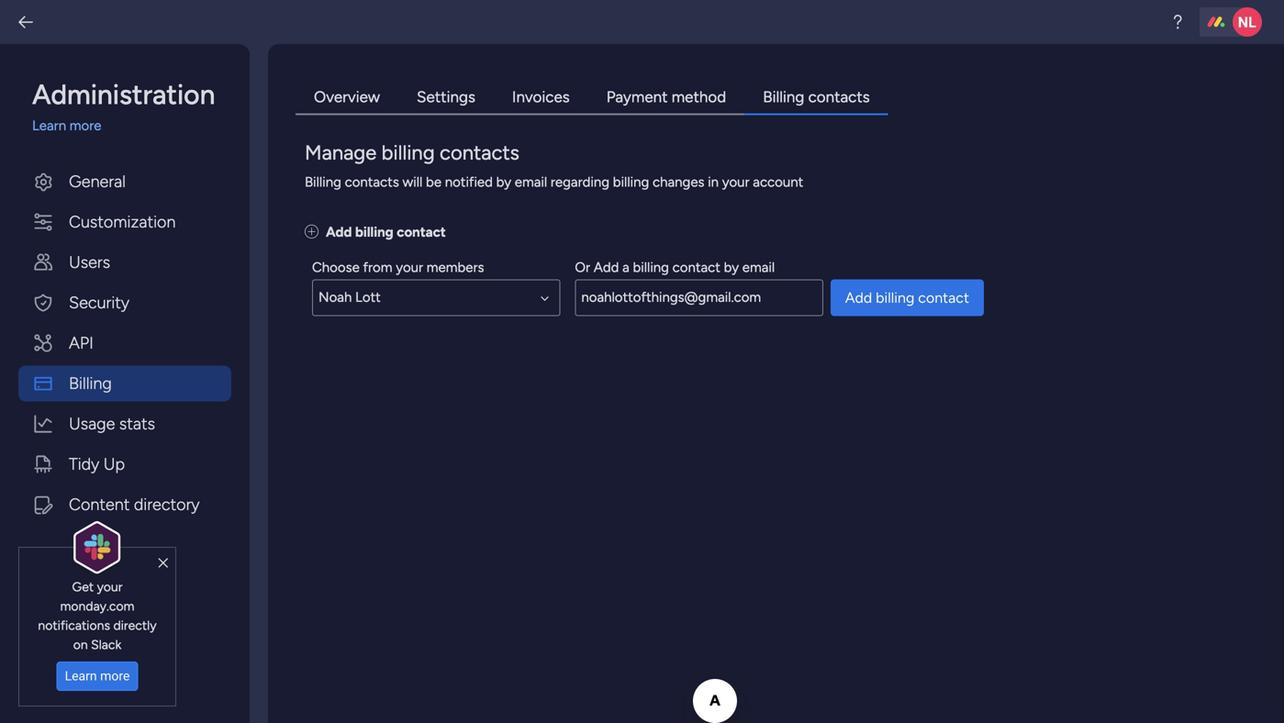 Task type: locate. For each thing, give the bounding box(es) containing it.
billing inside button
[[876, 289, 915, 307]]

2 vertical spatial billing
[[69, 374, 112, 393]]

usage stats button
[[18, 406, 231, 442]]

more inside learn more button
[[100, 669, 130, 684]]

billing button
[[18, 366, 231, 402]]

api button
[[18, 325, 231, 361]]

your up monday.com
[[97, 579, 123, 595]]

billing down manage
[[305, 174, 341, 191]]

learn down on
[[65, 669, 97, 684]]

2 horizontal spatial add
[[845, 289, 872, 307]]

regarding
[[551, 174, 610, 191]]

tidy up button
[[18, 447, 231, 482]]

dapulse plus image
[[305, 224, 319, 241]]

billing right the method
[[763, 88, 805, 107]]

email
[[515, 174, 547, 191], [743, 259, 775, 276]]

0 horizontal spatial your
[[97, 579, 123, 595]]

more down administration
[[70, 118, 101, 134]]

in
[[708, 174, 719, 191]]

2 horizontal spatial contact
[[918, 289, 970, 307]]

settings link
[[398, 81, 494, 115]]

1 vertical spatial your
[[396, 259, 423, 276]]

1 vertical spatial contacts
[[440, 140, 520, 165]]

1 vertical spatial add billing contact
[[845, 289, 970, 307]]

None text field
[[312, 280, 560, 316]]

2 horizontal spatial your
[[722, 174, 750, 191]]

0 vertical spatial contact
[[397, 224, 446, 241]]

content directory
[[69, 495, 200, 515]]

0 horizontal spatial by
[[496, 174, 511, 191]]

1 horizontal spatial email
[[743, 259, 775, 276]]

email left regarding
[[515, 174, 547, 191]]

Enter name text field
[[312, 280, 560, 316]]

learn down administration
[[32, 118, 66, 134]]

a
[[623, 259, 630, 276]]

2 vertical spatial contact
[[918, 289, 970, 307]]

1 horizontal spatial add
[[594, 259, 619, 276]]

monday.com
[[60, 598, 134, 614]]

your right from
[[396, 259, 423, 276]]

billing
[[382, 140, 435, 165], [613, 174, 649, 191], [355, 224, 394, 241], [633, 259, 669, 276], [876, 289, 915, 307]]

back to workspace image
[[17, 13, 35, 31]]

up
[[104, 454, 125, 474]]

billing inside button
[[69, 374, 112, 393]]

choose from your members
[[312, 259, 484, 276]]

general button
[[18, 164, 231, 200]]

contact
[[397, 224, 446, 241], [673, 259, 721, 276], [918, 289, 970, 307]]

administration learn more
[[32, 78, 215, 134]]

1 vertical spatial learn
[[65, 669, 97, 684]]

add billing contact
[[326, 224, 446, 241], [845, 289, 970, 307]]

1 horizontal spatial billing
[[305, 174, 341, 191]]

0 vertical spatial add billing contact
[[326, 224, 446, 241]]

changes
[[653, 174, 705, 191]]

noah lott image
[[1233, 7, 1262, 37]]

0 horizontal spatial contacts
[[345, 174, 399, 191]]

more down "slack"
[[100, 669, 130, 684]]

0 horizontal spatial email
[[515, 174, 547, 191]]

help image
[[1169, 13, 1187, 31]]

0 vertical spatial email
[[515, 174, 547, 191]]

payment method link
[[588, 81, 745, 115]]

method
[[672, 88, 726, 107]]

add billing contact inside button
[[845, 289, 970, 307]]

2 vertical spatial your
[[97, 579, 123, 595]]

0 vertical spatial billing
[[763, 88, 805, 107]]

billing
[[763, 88, 805, 107], [305, 174, 341, 191], [69, 374, 112, 393]]

1 vertical spatial by
[[724, 259, 739, 276]]

0 vertical spatial by
[[496, 174, 511, 191]]

usage
[[69, 414, 115, 434]]

more
[[70, 118, 101, 134], [100, 669, 130, 684]]

0 vertical spatial add
[[326, 224, 352, 241]]

0 vertical spatial your
[[722, 174, 750, 191]]

users
[[69, 252, 110, 272]]

by up enter email text box
[[724, 259, 739, 276]]

1 horizontal spatial by
[[724, 259, 739, 276]]

1 vertical spatial more
[[100, 669, 130, 684]]

your right 'in'
[[722, 174, 750, 191]]

1 horizontal spatial contact
[[673, 259, 721, 276]]

1 horizontal spatial add billing contact
[[845, 289, 970, 307]]

by right notified
[[496, 174, 511, 191]]

0 horizontal spatial add billing contact
[[326, 224, 446, 241]]

by
[[496, 174, 511, 191], [724, 259, 739, 276]]

notifications
[[38, 618, 110, 633]]

overview link
[[296, 81, 398, 115]]

billing up usage
[[69, 374, 112, 393]]

contacts
[[808, 88, 870, 107], [440, 140, 520, 165], [345, 174, 399, 191]]

1 vertical spatial billing
[[305, 174, 341, 191]]

users button
[[18, 245, 231, 280]]

contact inside button
[[918, 289, 970, 307]]

0 vertical spatial more
[[70, 118, 101, 134]]

0 vertical spatial contacts
[[808, 88, 870, 107]]

0 horizontal spatial billing
[[69, 374, 112, 393]]

slack
[[91, 637, 121, 653]]

learn more link
[[32, 116, 231, 136]]

add
[[326, 224, 352, 241], [594, 259, 619, 276], [845, 289, 872, 307]]

overview
[[314, 88, 380, 107]]

2 vertical spatial add
[[845, 289, 872, 307]]

manage billing contacts billing contacts will be notified by email regarding billing changes in your account
[[305, 140, 804, 191]]

your inside the manage billing contacts billing contacts will be notified by email regarding billing changes in your account
[[722, 174, 750, 191]]

learn
[[32, 118, 66, 134], [65, 669, 97, 684]]

your
[[722, 174, 750, 191], [396, 259, 423, 276], [97, 579, 123, 595]]

be
[[426, 174, 442, 191]]

add inside button
[[845, 289, 872, 307]]

1 vertical spatial email
[[743, 259, 775, 276]]

billing for billing
[[69, 374, 112, 393]]

email up enter email text box
[[743, 259, 775, 276]]

invoices link
[[494, 81, 588, 115]]

1 horizontal spatial your
[[396, 259, 423, 276]]

0 vertical spatial learn
[[32, 118, 66, 134]]

2 horizontal spatial billing
[[763, 88, 805, 107]]

get your monday.com notifications directly on slack
[[38, 579, 157, 653]]



Task type: describe. For each thing, give the bounding box(es) containing it.
your inside get your monday.com notifications directly on slack
[[97, 579, 123, 595]]

billing for billing contacts
[[763, 88, 805, 107]]

0 horizontal spatial contact
[[397, 224, 446, 241]]

security
[[69, 293, 130, 313]]

or add a billing contact by email
[[575, 259, 775, 276]]

directory
[[134, 495, 200, 515]]

content directory button
[[18, 487, 231, 523]]

security button
[[18, 285, 231, 321]]

1 vertical spatial add
[[594, 259, 619, 276]]

customization
[[69, 212, 176, 232]]

dapulse x slim image
[[159, 555, 168, 572]]

on
[[73, 637, 88, 653]]

payment method
[[607, 88, 726, 107]]

invoices
[[512, 88, 570, 107]]

tidy
[[69, 454, 99, 474]]

from
[[363, 259, 393, 276]]

get
[[72, 579, 94, 595]]

manage
[[305, 140, 377, 165]]

choose
[[312, 259, 360, 276]]

1 horizontal spatial contacts
[[440, 140, 520, 165]]

tidy up
[[69, 454, 125, 474]]

account
[[753, 174, 804, 191]]

2 horizontal spatial contacts
[[808, 88, 870, 107]]

Enter email text field
[[575, 280, 823, 316]]

learn inside learn more button
[[65, 669, 97, 684]]

payment
[[607, 88, 668, 107]]

0 horizontal spatial add
[[326, 224, 352, 241]]

customization button
[[18, 204, 231, 240]]

by inside the manage billing contacts billing contacts will be notified by email regarding billing changes in your account
[[496, 174, 511, 191]]

add billing contact button
[[831, 280, 984, 316]]

directly
[[113, 618, 157, 633]]

billing contacts link
[[745, 81, 888, 115]]

settings
[[417, 88, 476, 107]]

2 vertical spatial contacts
[[345, 174, 399, 191]]

learn inside the 'administration learn more'
[[32, 118, 66, 134]]

notified
[[445, 174, 493, 191]]

content
[[69, 495, 130, 515]]

usage stats
[[69, 414, 155, 434]]

learn more
[[65, 669, 130, 684]]

administration
[[32, 78, 215, 111]]

stats
[[119, 414, 155, 434]]

1 vertical spatial contact
[[673, 259, 721, 276]]

billing inside the manage billing contacts billing contacts will be notified by email regarding billing changes in your account
[[305, 174, 341, 191]]

or
[[575, 259, 590, 276]]

general
[[69, 172, 126, 191]]

learn more button
[[57, 662, 138, 691]]

email inside the manage billing contacts billing contacts will be notified by email regarding billing changes in your account
[[515, 174, 547, 191]]

billing contacts
[[763, 88, 870, 107]]

api
[[69, 333, 94, 353]]

members
[[427, 259, 484, 276]]

will
[[403, 174, 423, 191]]

more inside the 'administration learn more'
[[70, 118, 101, 134]]



Task type: vqa. For each thing, say whether or not it's contained in the screenshot.
'the'
no



